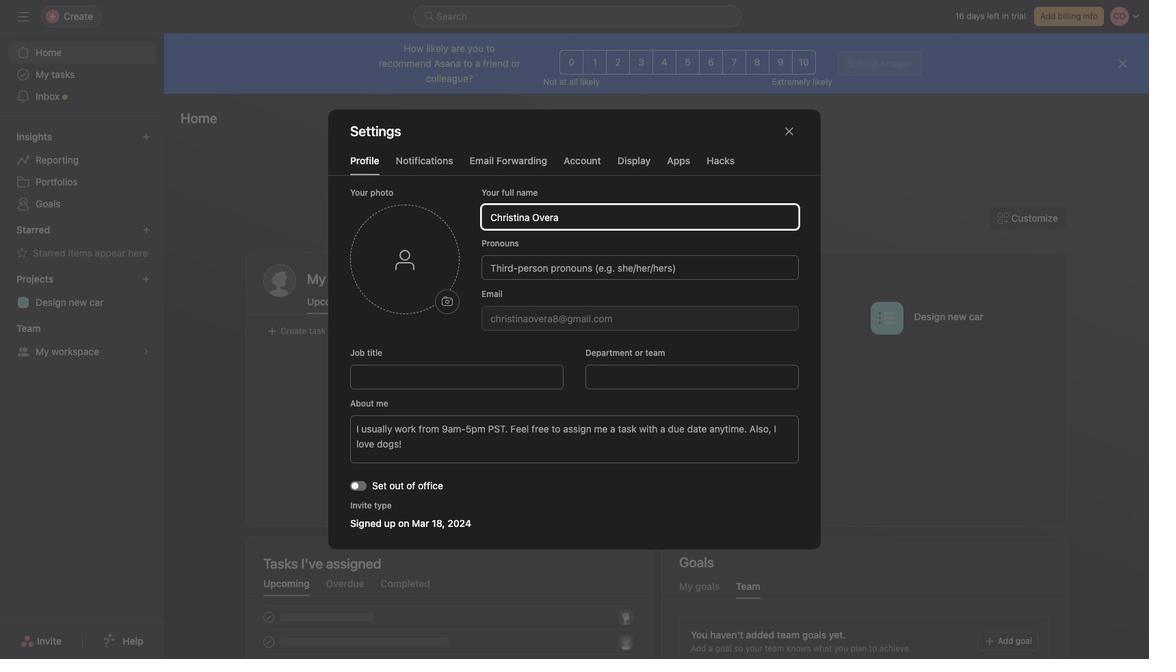 Task type: describe. For each thing, give the bounding box(es) containing it.
hide sidebar image
[[18, 11, 29, 22]]

projects element
[[0, 267, 164, 316]]

insights element
[[0, 125, 164, 218]]

close this dialog image
[[784, 126, 795, 137]]

I usually work from 9am-5pm PST. Feel free to assign me a task with a due date anytime. Also, I love dogs! text field
[[350, 415, 799, 463]]

list image
[[879, 310, 895, 326]]

add profile photo image
[[263, 264, 296, 297]]

starred element
[[0, 218, 164, 267]]

settings tab list
[[328, 153, 821, 176]]



Task type: vqa. For each thing, say whether or not it's contained in the screenshot.
Global 'element'
yes



Task type: locate. For each thing, give the bounding box(es) containing it.
Third-person pronouns (e.g. she/her/hers) text field
[[482, 255, 799, 280]]

dialog
[[328, 109, 821, 550]]

teams element
[[0, 316, 164, 365]]

option group
[[560, 50, 816, 75]]

dismiss image
[[1118, 58, 1129, 69]]

list box
[[413, 5, 742, 27]]

upload new photo image
[[442, 296, 453, 307]]

None text field
[[482, 205, 799, 229], [482, 306, 799, 331], [350, 365, 564, 389], [586, 365, 799, 389], [482, 205, 799, 229], [482, 306, 799, 331], [350, 365, 564, 389], [586, 365, 799, 389]]

None radio
[[583, 50, 607, 75], [606, 50, 630, 75], [676, 50, 700, 75], [699, 50, 723, 75], [746, 50, 770, 75], [769, 50, 793, 75], [792, 50, 816, 75], [583, 50, 607, 75], [606, 50, 630, 75], [676, 50, 700, 75], [699, 50, 723, 75], [746, 50, 770, 75], [769, 50, 793, 75], [792, 50, 816, 75]]

switch
[[350, 481, 367, 490]]

global element
[[0, 34, 164, 116]]

None radio
[[560, 50, 584, 75], [630, 50, 654, 75], [653, 50, 677, 75], [723, 50, 747, 75], [560, 50, 584, 75], [630, 50, 654, 75], [653, 50, 677, 75], [723, 50, 747, 75]]



